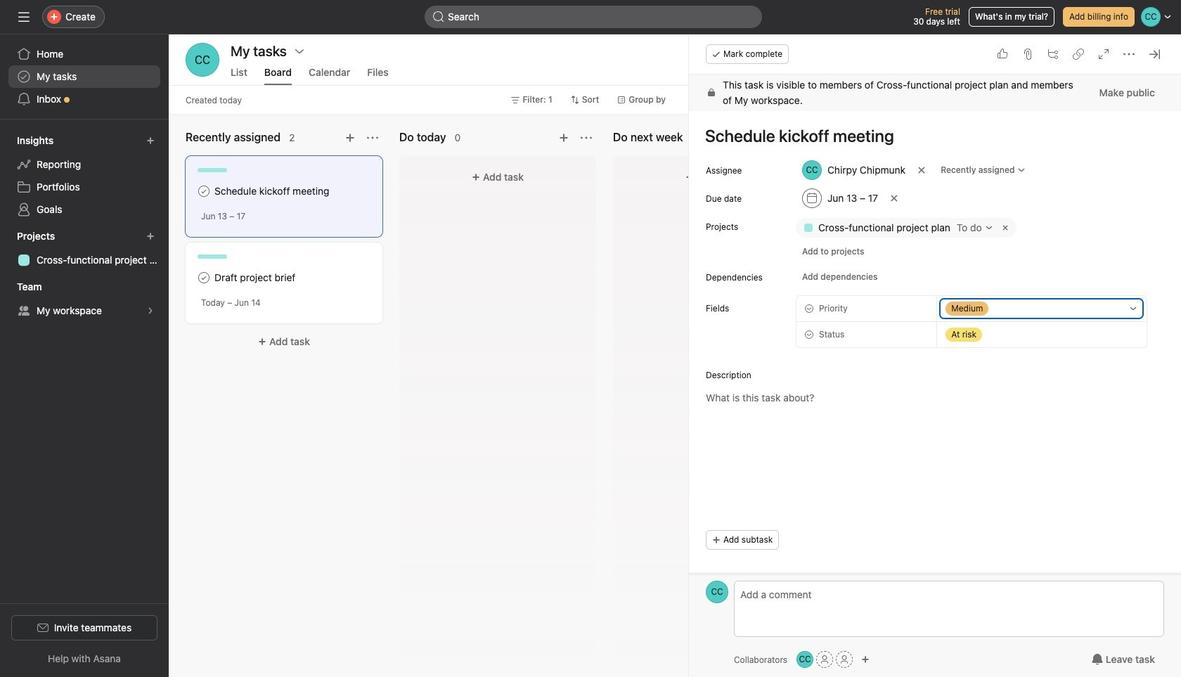 Task type: locate. For each thing, give the bounding box(es) containing it.
1 horizontal spatial add task image
[[559, 132, 570, 144]]

add task image
[[345, 132, 356, 144], [559, 132, 570, 144]]

new project or portfolio image
[[146, 232, 155, 241]]

1 horizontal spatial more section actions image
[[581, 132, 592, 144]]

0 likes. click to like this task image
[[998, 49, 1009, 60]]

2 mark complete image from the top
[[196, 269, 212, 286]]

1 more section actions image from the left
[[367, 132, 378, 144]]

0 vertical spatial mark complete image
[[196, 183, 212, 200]]

2 mark complete checkbox from the top
[[196, 269, 212, 286]]

0 vertical spatial mark complete checkbox
[[196, 183, 212, 200]]

full screen image
[[1099, 49, 1110, 60]]

main content
[[689, 75, 1182, 661]]

2 more section actions image from the left
[[581, 132, 592, 144]]

1 mark complete image from the top
[[196, 183, 212, 200]]

close details image
[[1149, 49, 1161, 60]]

1 vertical spatial mark complete checkbox
[[196, 269, 212, 286]]

2 add task image from the left
[[559, 132, 570, 144]]

projects element
[[0, 224, 169, 274]]

1 mark complete checkbox from the top
[[196, 183, 212, 200]]

list box
[[425, 6, 763, 28]]

cc image
[[195, 43, 210, 77]]

mark complete image
[[196, 183, 212, 200], [196, 269, 212, 286]]

0 horizontal spatial more section actions image
[[367, 132, 378, 144]]

cc image
[[712, 581, 724, 604], [800, 651, 812, 668]]

Mark complete checkbox
[[196, 183, 212, 200], [196, 269, 212, 286]]

mark complete image for 1st mark complete option from the top
[[196, 183, 212, 200]]

more actions for this task image
[[1124, 49, 1135, 60]]

more section actions image
[[367, 132, 378, 144], [581, 132, 592, 144]]

0 horizontal spatial cc image
[[712, 581, 724, 604]]

1 add task image from the left
[[345, 132, 356, 144]]

hide sidebar image
[[18, 11, 30, 23]]

global element
[[0, 34, 169, 119]]

1 vertical spatial mark complete image
[[196, 269, 212, 286]]

0 horizontal spatial add task image
[[345, 132, 356, 144]]

1 horizontal spatial cc image
[[800, 651, 812, 668]]

remove image
[[1000, 222, 1011, 234]]

0 vertical spatial cc image
[[712, 581, 724, 604]]



Task type: describe. For each thing, give the bounding box(es) containing it.
show options image
[[294, 46, 305, 57]]

add subtask image
[[1048, 49, 1059, 60]]

more section actions image for 1st add task image
[[367, 132, 378, 144]]

isinverse image
[[433, 11, 445, 23]]

1 vertical spatial cc image
[[800, 651, 812, 668]]

Task Name text field
[[696, 120, 1165, 152]]

copy task link image
[[1074, 49, 1085, 60]]

schedule kickoff meeting dialog
[[689, 34, 1182, 677]]

see details, my workspace image
[[146, 307, 155, 315]]

more section actions image for 1st add task image from right
[[581, 132, 592, 144]]

remove assignee image
[[918, 166, 927, 174]]

add or remove collaborators image
[[862, 656, 870, 664]]

mark complete image for 1st mark complete option from the bottom of the page
[[196, 269, 212, 286]]

clear due date image
[[891, 194, 899, 203]]

attachments: add a file to this task, schedule kickoff meeting image
[[1023, 49, 1034, 60]]

new insights image
[[146, 136, 155, 145]]

teams element
[[0, 274, 169, 325]]

insights element
[[0, 128, 169, 224]]



Task type: vqa. For each thing, say whether or not it's contained in the screenshot.
"Full screen" image
yes



